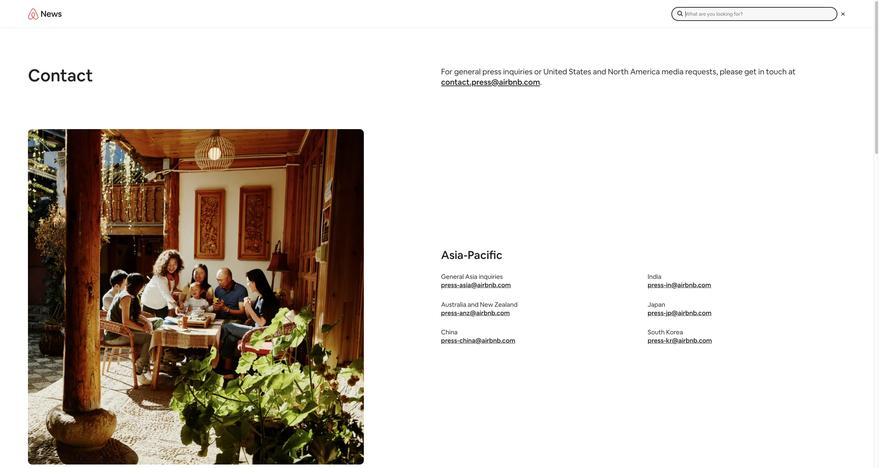 Task type: describe. For each thing, give the bounding box(es) containing it.
press
[[483, 67, 502, 77]]

news link
[[41, 4, 62, 24]]

news
[[41, 8, 62, 19]]

press- inside general asia inquiries press-asia@airbnb.com
[[441, 281, 460, 289]]

australia
[[441, 301, 466, 309]]

at
[[789, 67, 796, 77]]

asia-
[[441, 248, 468, 262]]

press- inside japan press-jp@airbnb.com
[[648, 309, 666, 317]]

press-kr@airbnb.com link
[[648, 337, 712, 345]]

press-in@airbnb.com link
[[648, 281, 711, 289]]

press-jp@airbnb.com link
[[648, 309, 712, 317]]

kr@airbnb.com
[[666, 337, 712, 345]]

korea
[[666, 329, 683, 337]]

general
[[441, 273, 464, 281]]

china press-china@airbnb.com
[[441, 329, 516, 345]]

requests,
[[686, 67, 718, 77]]

in@airbnb.com
[[666, 281, 711, 289]]

contact.press@airbnb.com
[[441, 77, 540, 87]]

japan
[[648, 301, 666, 309]]

press- inside india press-in@airbnb.com
[[648, 281, 666, 289]]

united
[[544, 67, 567, 77]]

in
[[759, 67, 765, 77]]

inquiries inside for general press inquiries or united states and north america media requests, please get in touch at contact.press@airbnb.com .
[[503, 67, 533, 77]]

india
[[648, 273, 662, 281]]

media
[[662, 67, 684, 77]]

or
[[534, 67, 542, 77]]

contact.press@airbnb.com link
[[441, 77, 540, 87]]

japan press-jp@airbnb.com
[[648, 301, 712, 317]]

press-asia@airbnb.com link
[[441, 281, 511, 289]]

australia and new zealand press-anz@airbnb.com
[[441, 301, 518, 317]]



Task type: locate. For each thing, give the bounding box(es) containing it.
press- down the india
[[648, 281, 666, 289]]

press- inside australia and new zealand press-anz@airbnb.com
[[441, 309, 460, 317]]

1 vertical spatial inquiries
[[479, 273, 503, 281]]

inquiries inside general asia inquiries press-asia@airbnb.com
[[479, 273, 503, 281]]

press-
[[441, 281, 460, 289], [648, 281, 666, 289], [441, 309, 460, 317], [648, 309, 666, 317], [441, 337, 460, 345], [648, 337, 666, 345]]

press- down 'general' on the bottom of page
[[441, 281, 460, 289]]

jp@airbnb.com
[[666, 309, 712, 317]]

1 horizontal spatial inquiries
[[503, 67, 533, 77]]

and up press-anz@airbnb.com link
[[468, 301, 479, 309]]

america
[[630, 67, 660, 77]]

and
[[593, 67, 606, 77], [468, 301, 479, 309]]

What are you looking for? search field
[[672, 7, 838, 21]]

new
[[480, 301, 493, 309]]

for
[[441, 67, 453, 77]]

get
[[745, 67, 757, 77]]

asia@airbnb.com
[[460, 281, 511, 289]]

south korea press-kr@airbnb.com
[[648, 329, 712, 345]]

asia
[[465, 273, 478, 281]]

china@airbnb.com
[[460, 337, 516, 345]]

and inside for general press inquiries or united states and north america media requests, please get in touch at contact.press@airbnb.com .
[[593, 67, 606, 77]]

touch
[[766, 67, 787, 77]]

for general press inquiries or united states and north america media requests, please get in touch at contact.press@airbnb.com .
[[441, 67, 796, 87]]

press- inside south korea press-kr@airbnb.com
[[648, 337, 666, 345]]

press-china@airbnb.com link
[[441, 337, 516, 345]]

general asia inquiries press-asia@airbnb.com
[[441, 273, 511, 289]]

and left north
[[593, 67, 606, 77]]

pacific
[[468, 248, 503, 262]]

contact
[[28, 65, 93, 86]]

0 horizontal spatial and
[[468, 301, 479, 309]]

and inside australia and new zealand press-anz@airbnb.com
[[468, 301, 479, 309]]

inquiries left or
[[503, 67, 533, 77]]

press- down china at right bottom
[[441, 337, 460, 345]]

zealand
[[495, 301, 518, 309]]

1 vertical spatial and
[[468, 301, 479, 309]]

0 vertical spatial and
[[593, 67, 606, 77]]

0 vertical spatial inquiries
[[503, 67, 533, 77]]

.
[[540, 77, 542, 87]]

0 horizontal spatial inquiries
[[479, 273, 503, 281]]

press- down australia
[[441, 309, 460, 317]]

inquiries up asia@airbnb.com
[[479, 273, 503, 281]]

china
[[441, 329, 458, 337]]

states
[[569, 67, 591, 77]]

north
[[608, 67, 629, 77]]

anz@airbnb.com
[[460, 309, 510, 317]]

south
[[648, 329, 665, 337]]

press- down the "japan"
[[648, 309, 666, 317]]

asia-pacific
[[441, 248, 503, 262]]

press-anz@airbnb.com link
[[441, 309, 510, 317]]

1 horizontal spatial and
[[593, 67, 606, 77]]

inquiries
[[503, 67, 533, 77], [479, 273, 503, 281]]

general
[[454, 67, 481, 77]]

press- down south
[[648, 337, 666, 345]]

press- inside the china press-china@airbnb.com
[[441, 337, 460, 345]]

india press-in@airbnb.com
[[648, 273, 711, 289]]

please
[[720, 67, 743, 77]]



Task type: vqa. For each thing, say whether or not it's contained in the screenshot.
Gift cards in the right bottom of the page
no



